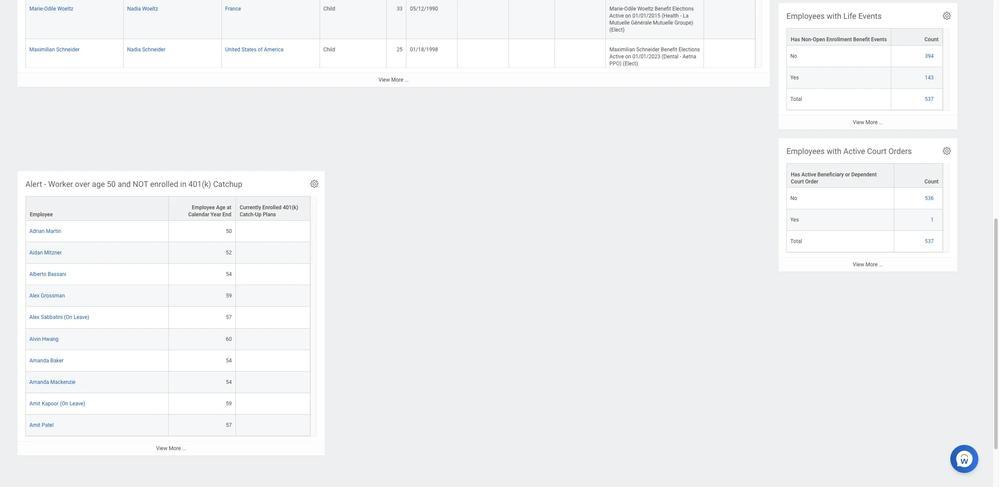 Task type: locate. For each thing, give the bounding box(es) containing it.
1 maximilian from the left
[[29, 46, 55, 53]]

1 yes from the top
[[791, 75, 800, 81]]

1 vertical spatial events
[[872, 36, 888, 43]]

1 employees from the top
[[787, 11, 826, 21]]

(on for kapoor
[[60, 400, 68, 407]]

537 down the 143 button
[[926, 96, 935, 102]]

2 amanda from the top
[[29, 379, 49, 385]]

benefit inside the marie-odile woeltz benefit elections active on 01/01/2015 (health - la mutuelle générale  mutuelle groupe) (elect)
[[655, 5, 672, 12]]

05/12/1990
[[410, 5, 438, 12]]

537 button down 1
[[926, 238, 936, 245]]

mutuelle
[[610, 20, 630, 26], [654, 20, 674, 26]]

... inside alert - worker over age 50 and not enrolled in 401(k) catchup element
[[182, 445, 186, 451]]

alert - worker over age 50 and not enrolled in 401(k) catchup
[[25, 179, 243, 189]]

1 mutuelle from the left
[[610, 20, 630, 26]]

more inside alert - worker over age 50 and not enrolled in 401(k) catchup element
[[169, 445, 181, 451]]

employee button
[[26, 197, 168, 220]]

- inside alert - worker over age 50 and not enrolled in 401(k) catchup element
[[44, 179, 46, 189]]

configure employees with life events image
[[943, 11, 953, 21]]

2 54 from the top
[[226, 357, 232, 364]]

view more ... link
[[18, 72, 771, 87], [779, 115, 958, 130], [779, 257, 958, 272], [18, 441, 325, 455]]

0 vertical spatial yes
[[791, 75, 800, 81]]

on inside the marie-odile woeltz benefit elections active on 01/01/2015 (health - la mutuelle générale  mutuelle groupe) (elect)
[[626, 13, 632, 19]]

2 odile from the left
[[625, 5, 637, 12]]

1 button
[[932, 216, 936, 223]]

schneider inside 'maximilian schneider' link
[[56, 46, 80, 53]]

0 vertical spatial 401(k)
[[189, 179, 211, 189]]

odile inside the marie-odile woeltz benefit elections active on 01/01/2015 (health - la mutuelle générale  mutuelle groupe) (elect)
[[625, 5, 637, 12]]

(elect) right ppo)
[[623, 61, 639, 67]]

1 vertical spatial child element
[[324, 45, 336, 53]]

schneider
[[56, 46, 80, 53], [142, 46, 166, 53], [637, 46, 660, 53]]

child element
[[324, 4, 336, 12], [324, 45, 336, 53]]

0 horizontal spatial mutuelle
[[610, 20, 630, 26]]

age
[[216, 205, 226, 211]]

view more ... inside "employees with life events" element
[[854, 119, 884, 126]]

0 horizontal spatial maximilian
[[29, 46, 55, 53]]

2 child element from the top
[[324, 45, 336, 53]]

0 vertical spatial count
[[925, 36, 939, 43]]

1 nadia from the top
[[127, 5, 141, 12]]

america
[[264, 46, 284, 53]]

nadia woeltz link
[[127, 4, 158, 12]]

marie-
[[29, 5, 44, 12], [610, 5, 625, 12]]

1 vertical spatial count button
[[895, 164, 943, 187]]

woeltz up nadia schneider link
[[142, 5, 158, 12]]

1 vertical spatial with
[[827, 147, 842, 156]]

count button inside employees with active court orders element
[[895, 164, 943, 187]]

nadia
[[127, 5, 141, 12], [127, 46, 141, 53]]

benefit inside maximilian schneider benefit elections active on 01/01/2023 (dental - aetna ppo) (elect)
[[661, 46, 678, 53]]

0 vertical spatial 537 button
[[926, 96, 936, 103]]

alert
[[25, 179, 42, 189]]

54 for amanda mackenzie
[[226, 379, 232, 385]]

no inside employees with active court orders element
[[791, 195, 798, 201]]

401(k) right the enrolled
[[283, 205, 298, 211]]

calendar
[[188, 212, 209, 218]]

536
[[926, 195, 935, 201]]

has for employees with active court orders
[[792, 172, 801, 178]]

events right enrollment
[[872, 36, 888, 43]]

1 amit from the top
[[29, 400, 40, 407]]

employee up calendar
[[192, 205, 215, 211]]

- left aetna
[[680, 53, 682, 60]]

1 horizontal spatial employee
[[192, 205, 215, 211]]

1 vertical spatial 537 button
[[926, 238, 936, 245]]

3 54 from the top
[[226, 379, 232, 385]]

0 vertical spatial 59
[[226, 293, 232, 299]]

odile up "01/01/2015"
[[625, 5, 637, 12]]

employees with dependent children nearing or already age 26 element
[[18, 0, 771, 294]]

employees with life events
[[787, 11, 883, 21]]

537 inside "employees with life events" element
[[926, 96, 935, 102]]

count for employees with life events
[[925, 36, 939, 43]]

2 marie- from the left
[[610, 5, 625, 12]]

... for employees with active court orders
[[880, 262, 884, 268]]

orders
[[889, 147, 913, 156]]

0 vertical spatial leave)
[[74, 314, 89, 320]]

enrolled
[[263, 205, 282, 211]]

537 for employees with active court orders
[[926, 238, 935, 244]]

leave) right sabbatini
[[74, 314, 89, 320]]

01/01/2015
[[633, 13, 661, 19]]

1 horizontal spatial woeltz
[[142, 5, 158, 12]]

total inside "employees with life events" element
[[791, 96, 803, 102]]

57
[[226, 314, 232, 320], [226, 422, 232, 428]]

alex left grossman
[[29, 293, 40, 299]]

employees with active court orders
[[787, 147, 913, 156]]

employees up order
[[787, 147, 826, 156]]

1 vertical spatial (elect)
[[623, 61, 639, 67]]

1 vertical spatial 50
[[226, 228, 232, 234]]

view more ... link for alert - worker over age 50 and not enrolled in 401(k) catchup
[[18, 441, 325, 455]]

events right life
[[859, 11, 883, 21]]

woeltz inside 'marie-odile woeltz' link
[[57, 5, 73, 12]]

0 vertical spatial (elect)
[[610, 27, 625, 33]]

1 horizontal spatial 401(k)
[[283, 205, 298, 211]]

0 vertical spatial nadia
[[127, 5, 141, 12]]

alex grossman link
[[29, 291, 65, 299]]

elections up 'la'
[[673, 5, 694, 12]]

employees with active court orders element
[[779, 138, 958, 272]]

has for employees with life events
[[792, 36, 801, 43]]

1 vertical spatial 401(k)
[[283, 205, 298, 211]]

1 horizontal spatial mutuelle
[[654, 20, 674, 26]]

1 vertical spatial yes
[[791, 217, 800, 223]]

59 for alex grossman
[[226, 293, 232, 299]]

benefit
[[655, 5, 672, 12], [854, 36, 871, 43], [661, 46, 678, 53]]

maximilian down marie-odile woeltz
[[29, 46, 55, 53]]

1 count from the top
[[925, 36, 939, 43]]

1 alex from the top
[[29, 293, 40, 299]]

view more ... inside employees with active court orders element
[[854, 262, 884, 268]]

1 vertical spatial elections
[[679, 46, 701, 53]]

active left "01/01/2015"
[[610, 13, 625, 19]]

1 vertical spatial (on
[[60, 400, 68, 407]]

2 woeltz from the left
[[142, 5, 158, 12]]

(elect) up ppo)
[[610, 27, 625, 33]]

0 vertical spatial court
[[868, 147, 887, 156]]

on up générale
[[626, 13, 632, 19]]

has active beneficiary or dependent court order button
[[788, 164, 895, 187]]

1 vertical spatial has
[[792, 172, 801, 178]]

no for employees with life events
[[791, 53, 798, 59]]

1 vertical spatial employees
[[787, 147, 826, 156]]

aidan
[[29, 250, 43, 256]]

2 alex from the top
[[29, 314, 40, 320]]

2 537 from the top
[[926, 238, 935, 244]]

row containing maximilian schneider
[[25, 39, 756, 97]]

has
[[792, 36, 801, 43], [792, 172, 801, 178]]

1 vertical spatial nadia
[[127, 46, 141, 53]]

row containing alberto bassani
[[25, 264, 311, 285]]

active up order
[[802, 172, 817, 178]]

1 has from the top
[[792, 36, 801, 43]]

schneider for maximilian schneider benefit elections active on 01/01/2023 (dental - aetna ppo) (elect)
[[637, 46, 660, 53]]

odile inside 'marie-odile woeltz' link
[[44, 5, 56, 12]]

2 has from the top
[[792, 172, 801, 178]]

nadia schneider
[[127, 46, 166, 53]]

schneider inside nadia schneider link
[[142, 46, 166, 53]]

0 vertical spatial events
[[859, 11, 883, 21]]

alberto bassani
[[29, 271, 66, 277]]

view more ... link for employees with active court orders
[[779, 257, 958, 272]]

count button
[[892, 29, 943, 45], [895, 164, 943, 187]]

count button up 394
[[892, 29, 943, 45]]

0 horizontal spatial 50
[[107, 179, 116, 189]]

2 yes from the top
[[791, 217, 800, 223]]

marie- inside the marie-odile woeltz benefit elections active on 01/01/2015 (health - la mutuelle générale  mutuelle groupe) (elect)
[[610, 5, 625, 12]]

alvin hwang link
[[29, 334, 59, 342]]

court
[[868, 147, 887, 156], [792, 179, 805, 185]]

yes for employees with life events
[[791, 75, 800, 81]]

2 with from the top
[[827, 147, 842, 156]]

... inside employees with active court orders element
[[880, 262, 884, 268]]

537
[[926, 96, 935, 102], [926, 238, 935, 244]]

1 vertical spatial 57
[[226, 422, 232, 428]]

with left life
[[827, 11, 842, 21]]

1 vertical spatial -
[[680, 53, 682, 60]]

amanda mackenzie
[[29, 379, 76, 385]]

view
[[379, 77, 390, 83], [854, 119, 865, 126], [854, 262, 865, 268], [156, 445, 168, 451]]

cell
[[458, 0, 509, 39], [509, 0, 555, 39], [555, 0, 607, 39], [705, 0, 756, 39], [458, 39, 509, 97], [509, 39, 555, 97], [555, 39, 607, 97], [705, 39, 756, 97], [236, 221, 311, 242], [236, 242, 311, 264], [236, 264, 311, 285], [236, 285, 311, 307], [236, 307, 311, 328], [236, 350, 311, 372], [236, 372, 311, 393], [236, 393, 311, 415], [236, 415, 311, 436]]

0 vertical spatial 57
[[226, 314, 232, 320]]

more inside employees with active court orders element
[[866, 262, 878, 268]]

amanda
[[29, 357, 49, 364], [29, 379, 49, 385]]

mutuelle left générale
[[610, 20, 630, 26]]

elections up aetna
[[679, 46, 701, 53]]

1 57 from the top
[[226, 314, 232, 320]]

50 down end
[[226, 228, 232, 234]]

currently enrolled 401(k) catch-up plans
[[240, 205, 298, 218]]

1 vertical spatial employee
[[30, 212, 53, 218]]

amanda mackenzie link
[[29, 377, 76, 385]]

2 maximilian from the left
[[610, 46, 636, 53]]

401(k) right in
[[189, 179, 211, 189]]

0 vertical spatial child
[[324, 5, 336, 12]]

(on right sabbatini
[[64, 314, 72, 320]]

elections
[[673, 5, 694, 12], [679, 46, 701, 53]]

59
[[226, 293, 232, 299], [226, 400, 232, 407]]

2 horizontal spatial woeltz
[[638, 5, 654, 12]]

0 vertical spatial on
[[626, 13, 632, 19]]

odile up 'maximilian schneider' link
[[44, 5, 56, 12]]

woeltz for marie-odile woeltz benefit elections active on 01/01/2015 (health - la mutuelle générale  mutuelle groupe) (elect)
[[638, 5, 654, 12]]

1 vertical spatial count
[[925, 179, 939, 185]]

0 vertical spatial (on
[[64, 314, 72, 320]]

benefit up (dental
[[661, 46, 678, 53]]

54
[[226, 271, 232, 277], [226, 357, 232, 364], [226, 379, 232, 385]]

nadia down nadia woeltz
[[127, 46, 141, 53]]

(on right kapoor
[[60, 400, 68, 407]]

1 child from the top
[[324, 5, 336, 12]]

view for employees with active court orders
[[854, 262, 865, 268]]

2 total from the top
[[791, 238, 803, 244]]

employees for employees with life events
[[787, 11, 826, 21]]

143 button
[[926, 74, 936, 81]]

0 vertical spatial elections
[[673, 5, 694, 12]]

amanda left baker
[[29, 357, 49, 364]]

2 537 button from the top
[[926, 238, 936, 245]]

on inside maximilian schneider benefit elections active on 01/01/2023 (dental - aetna ppo) (elect)
[[626, 53, 632, 60]]

mutuelle down (health
[[654, 20, 674, 26]]

count inside employees with active court orders element
[[925, 179, 939, 185]]

1 no from the top
[[791, 53, 798, 59]]

alex left sabbatini
[[29, 314, 40, 320]]

on left 01/01/2023
[[626, 53, 632, 60]]

1 on from the top
[[626, 13, 632, 19]]

1 vertical spatial 537
[[926, 238, 935, 244]]

row containing alex sabbatini (on leave)
[[25, 307, 311, 328]]

3 woeltz from the left
[[638, 5, 654, 12]]

1 54 from the top
[[226, 271, 232, 277]]

employee up adrian martin link
[[30, 212, 53, 218]]

count
[[925, 36, 939, 43], [925, 179, 939, 185]]

amit left kapoor
[[29, 400, 40, 407]]

537 down 1
[[926, 238, 935, 244]]

amit
[[29, 400, 40, 407], [29, 422, 40, 428]]

0 vertical spatial count button
[[892, 29, 943, 45]]

0 vertical spatial 537
[[926, 96, 935, 102]]

child for 25
[[324, 46, 336, 53]]

benefit up (health
[[655, 5, 672, 12]]

row containing amit patel
[[25, 415, 311, 436]]

57 for amit patel
[[226, 422, 232, 428]]

50 right age
[[107, 179, 116, 189]]

aetna
[[683, 53, 697, 60]]

active inside has active beneficiary or dependent court order
[[802, 172, 817, 178]]

woeltz up 'maximilian schneider' link
[[57, 5, 73, 12]]

row
[[25, 0, 756, 39], [787, 28, 944, 46], [25, 39, 756, 97], [787, 46, 944, 67], [787, 67, 944, 89], [787, 89, 944, 110], [787, 163, 944, 188], [787, 188, 944, 209], [25, 196, 311, 221], [787, 209, 944, 231], [25, 221, 311, 242], [787, 231, 944, 252], [25, 242, 311, 264], [25, 264, 311, 285], [25, 285, 311, 307], [25, 307, 311, 328], [25, 328, 311, 350], [25, 350, 311, 372], [25, 372, 311, 393], [25, 393, 311, 415], [25, 415, 311, 436]]

maximilian up ppo)
[[610, 46, 636, 53]]

view more ... inside alert - worker over age 50 and not enrolled in 401(k) catchup element
[[156, 445, 186, 451]]

yes inside "employees with life events" element
[[791, 75, 800, 81]]

more
[[392, 77, 404, 83], [866, 119, 878, 126], [866, 262, 878, 268], [169, 445, 181, 451]]

1 59 from the top
[[226, 293, 232, 299]]

configure alert - worker over age 50 and not enrolled in 401(k) catchup image
[[310, 179, 319, 189]]

1 marie- from the left
[[29, 5, 44, 12]]

1 vertical spatial no
[[791, 195, 798, 201]]

2 amit from the top
[[29, 422, 40, 428]]

0 vertical spatial -
[[681, 13, 682, 19]]

1 horizontal spatial 50
[[226, 228, 232, 234]]

has left beneficiary
[[792, 172, 801, 178]]

0 vertical spatial amit
[[29, 400, 40, 407]]

2 59 from the top
[[226, 400, 232, 407]]

yes inside employees with active court orders element
[[791, 217, 800, 223]]

1 with from the top
[[827, 11, 842, 21]]

employees up non-
[[787, 11, 826, 21]]

benefit inside popup button
[[854, 36, 871, 43]]

2 nadia from the top
[[127, 46, 141, 53]]

1 horizontal spatial marie-
[[610, 5, 625, 12]]

... for alert - worker over age 50 and not enrolled in 401(k) catchup
[[182, 445, 186, 451]]

bassani
[[48, 271, 66, 277]]

33
[[397, 5, 403, 12]]

benefit right enrollment
[[854, 36, 871, 43]]

(on
[[64, 314, 72, 320], [60, 400, 68, 407]]

united states of america link
[[225, 45, 284, 53]]

view more ... inside employees with dependent children nearing or already age 26 element
[[379, 77, 409, 83]]

0 vertical spatial benefit
[[655, 5, 672, 12]]

amit left patel
[[29, 422, 40, 428]]

maximilian schneider
[[29, 46, 80, 53]]

leave) down mackenzie
[[70, 400, 85, 407]]

(dental
[[662, 53, 679, 60]]

count inside "employees with life events" element
[[925, 36, 939, 43]]

1 vertical spatial benefit
[[854, 36, 871, 43]]

0 vertical spatial 54
[[226, 271, 232, 277]]

up
[[255, 212, 262, 218]]

more for employees with active court orders
[[866, 262, 878, 268]]

0 horizontal spatial court
[[792, 179, 805, 185]]

maximilian inside maximilian schneider benefit elections active on 01/01/2023 (dental - aetna ppo) (elect)
[[610, 46, 636, 53]]

nadia up nadia schneider link
[[127, 5, 141, 12]]

0 vertical spatial with
[[827, 11, 842, 21]]

1 horizontal spatial schneider
[[142, 46, 166, 53]]

0 vertical spatial amanda
[[29, 357, 49, 364]]

active
[[610, 13, 625, 19], [610, 53, 625, 60], [844, 147, 866, 156], [802, 172, 817, 178]]

1 vertical spatial 54
[[226, 357, 232, 364]]

2 no from the top
[[791, 195, 798, 201]]

has inside has active beneficiary or dependent court order
[[792, 172, 801, 178]]

count up 536 button
[[925, 179, 939, 185]]

no inside "employees with life events" element
[[791, 53, 798, 59]]

schneider inside maximilian schneider benefit elections active on 01/01/2023 (dental - aetna ppo) (elect)
[[637, 46, 660, 53]]

0 vertical spatial total
[[791, 96, 803, 102]]

... inside "employees with life events" element
[[880, 119, 884, 126]]

0 horizontal spatial marie-
[[29, 5, 44, 12]]

1 vertical spatial 59
[[226, 400, 232, 407]]

0 vertical spatial employees
[[787, 11, 826, 21]]

01/01/2023
[[633, 53, 661, 60]]

2 vertical spatial -
[[44, 179, 46, 189]]

1 total from the top
[[791, 96, 803, 102]]

plans
[[263, 212, 276, 218]]

odile
[[44, 5, 56, 12], [625, 5, 637, 12]]

count button up "536"
[[895, 164, 943, 187]]

- right alert in the left of the page
[[44, 179, 46, 189]]

child element for 25
[[324, 45, 336, 53]]

1 schneider from the left
[[56, 46, 80, 53]]

court inside has active beneficiary or dependent court order
[[792, 179, 805, 185]]

employee inside employee age at calendar year end
[[192, 205, 215, 211]]

537 button for employees with active court orders
[[926, 238, 936, 245]]

alex sabbatini (on leave) link
[[29, 313, 89, 320]]

count button inside "employees with life events" element
[[892, 29, 943, 45]]

1 537 button from the top
[[926, 96, 936, 103]]

537 button down the 143 button
[[926, 96, 936, 103]]

employee
[[192, 205, 215, 211], [30, 212, 53, 218]]

view more ... for employees with active court orders
[[854, 262, 884, 268]]

2 57 from the top
[[226, 422, 232, 428]]

active inside the marie-odile woeltz benefit elections active on 01/01/2015 (health - la mutuelle générale  mutuelle groupe) (elect)
[[610, 13, 625, 19]]

employees inside "employees with life events" element
[[787, 11, 826, 21]]

view more ...
[[379, 77, 409, 83], [854, 119, 884, 126], [854, 262, 884, 268], [156, 445, 186, 451]]

more for employees with life events
[[866, 119, 878, 126]]

1 vertical spatial total
[[791, 238, 803, 244]]

1 vertical spatial alex
[[29, 314, 40, 320]]

- left 'la'
[[681, 13, 682, 19]]

0 horizontal spatial employee
[[30, 212, 53, 218]]

2 schneider from the left
[[142, 46, 166, 53]]

at
[[227, 205, 232, 211]]

2 child from the top
[[324, 46, 336, 53]]

0 vertical spatial no
[[791, 53, 798, 59]]

court left order
[[792, 179, 805, 185]]

odile for marie-odile woeltz benefit elections active on 01/01/2015 (health - la mutuelle générale  mutuelle groupe) (elect)
[[625, 5, 637, 12]]

with
[[827, 11, 842, 21], [827, 147, 842, 156]]

hwang
[[42, 336, 59, 342]]

alex
[[29, 293, 40, 299], [29, 314, 40, 320]]

schneider for maximilian schneider
[[56, 46, 80, 53]]

alvin hwang
[[29, 336, 59, 342]]

amanda down the "amanda baker"
[[29, 379, 49, 385]]

view inside alert - worker over age 50 and not enrolled in 401(k) catchup element
[[156, 445, 168, 451]]

537 inside employees with active court orders element
[[926, 238, 935, 244]]

in
[[180, 179, 187, 189]]

0 vertical spatial alex
[[29, 293, 40, 299]]

maximilian
[[29, 46, 55, 53], [610, 46, 636, 53]]

has left non-
[[792, 36, 801, 43]]

alex for alex sabbatini (on leave)
[[29, 314, 40, 320]]

with up beneficiary
[[827, 147, 842, 156]]

1 horizontal spatial maximilian
[[610, 46, 636, 53]]

1 vertical spatial on
[[626, 53, 632, 60]]

nadia woeltz
[[127, 5, 158, 12]]

count up 394 button
[[925, 36, 939, 43]]

nadia for nadia woeltz
[[127, 5, 141, 12]]

amit for amit kapoor (on leave)
[[29, 400, 40, 407]]

1 horizontal spatial court
[[868, 147, 887, 156]]

view inside employees with dependent children nearing or already age 26 element
[[379, 77, 390, 83]]

1 woeltz from the left
[[57, 5, 73, 12]]

woeltz inside the marie-odile woeltz benefit elections active on 01/01/2015 (health - la mutuelle générale  mutuelle groupe) (elect)
[[638, 5, 654, 12]]

count for employees with active court orders
[[925, 179, 939, 185]]

0 horizontal spatial woeltz
[[57, 5, 73, 12]]

active up ppo)
[[610, 53, 625, 60]]

0 horizontal spatial odile
[[44, 5, 56, 12]]

court left orders
[[868, 147, 887, 156]]

2 horizontal spatial schneider
[[637, 46, 660, 53]]

1 horizontal spatial odile
[[625, 5, 637, 12]]

more inside "employees with life events" element
[[866, 119, 878, 126]]

child element for 33
[[324, 4, 336, 12]]

1 vertical spatial leave)
[[70, 400, 85, 407]]

1 537 from the top
[[926, 96, 935, 102]]

0 vertical spatial employee
[[192, 205, 215, 211]]

0 vertical spatial has
[[792, 36, 801, 43]]

view inside employees with active court orders element
[[854, 262, 865, 268]]

2 vertical spatial benefit
[[661, 46, 678, 53]]

count button for employees with active court orders
[[895, 164, 943, 187]]

1 vertical spatial amanda
[[29, 379, 49, 385]]

view inside "employees with life events" element
[[854, 119, 865, 126]]

...
[[405, 77, 409, 83], [880, 119, 884, 126], [880, 262, 884, 268], [182, 445, 186, 451]]

2 on from the top
[[626, 53, 632, 60]]

child
[[324, 5, 336, 12], [324, 46, 336, 53]]

employees inside employees with active court orders element
[[787, 147, 826, 156]]

baker
[[50, 357, 64, 364]]

2 employees from the top
[[787, 147, 826, 156]]

maximilian schneider benefit elections active on 01/01/2023 (dental - aetna ppo) (elect) element
[[610, 45, 701, 67]]

2 count from the top
[[925, 179, 939, 185]]

1 vertical spatial amit
[[29, 422, 40, 428]]

1 odile from the left
[[44, 5, 56, 12]]

1 child element from the top
[[324, 4, 336, 12]]

has inside "employees with life events" element
[[792, 36, 801, 43]]

0 horizontal spatial 401(k)
[[189, 179, 211, 189]]

1 vertical spatial child
[[324, 46, 336, 53]]

woeltz up "01/01/2015"
[[638, 5, 654, 12]]

1 amanda from the top
[[29, 357, 49, 364]]

2 vertical spatial 54
[[226, 379, 232, 385]]

total inside employees with active court orders element
[[791, 238, 803, 244]]

not
[[133, 179, 148, 189]]

3 schneider from the left
[[637, 46, 660, 53]]

1 vertical spatial court
[[792, 179, 805, 185]]

elections inside the marie-odile woeltz benefit elections active on 01/01/2015 (health - la mutuelle générale  mutuelle groupe) (elect)
[[673, 5, 694, 12]]

0 horizontal spatial schneider
[[56, 46, 80, 53]]

0 vertical spatial child element
[[324, 4, 336, 12]]



Task type: describe. For each thing, give the bounding box(es) containing it.
woeltz for marie-odile woeltz
[[57, 5, 73, 12]]

child for 33
[[324, 5, 336, 12]]

537 for employees with life events
[[926, 96, 935, 102]]

view for employees with life events
[[854, 119, 865, 126]]

employees for employees with active court orders
[[787, 147, 826, 156]]

non-
[[802, 36, 814, 43]]

leave) for amit kapoor (on leave)
[[70, 400, 85, 407]]

amanda for amanda baker
[[29, 357, 49, 364]]

view more ... link for employees with life events
[[779, 115, 958, 130]]

401(k) inside currently enrolled 401(k) catch-up plans
[[283, 205, 298, 211]]

maximilian for maximilian schneider
[[29, 46, 55, 53]]

france link
[[225, 4, 241, 12]]

total for employees with active court orders
[[791, 238, 803, 244]]

01/18/1998
[[410, 46, 438, 53]]

total for employees with life events
[[791, 96, 803, 102]]

dependent
[[852, 172, 878, 178]]

has non-open enrollment benefit events button
[[788, 29, 892, 45]]

enrollment
[[827, 36, 853, 43]]

more inside employees with dependent children nearing or already age 26 element
[[392, 77, 404, 83]]

ppo)
[[610, 61, 622, 67]]

configure employees with active court orders image
[[943, 146, 953, 156]]

events inside popup button
[[872, 36, 888, 43]]

elections inside maximilian schneider benefit elections active on 01/01/2023 (dental - aetna ppo) (elect)
[[679, 46, 701, 53]]

row containing amit kapoor (on leave)
[[25, 393, 311, 415]]

open
[[814, 36, 826, 43]]

amanda baker
[[29, 357, 64, 364]]

and
[[118, 179, 131, 189]]

leave) for alex sabbatini (on leave)
[[74, 314, 89, 320]]

la
[[683, 13, 689, 19]]

537 button for employees with life events
[[926, 96, 936, 103]]

grossman
[[41, 293, 65, 299]]

kapoor
[[42, 400, 59, 407]]

woeltz inside nadia woeltz link
[[142, 5, 158, 12]]

(elect) inside the marie-odile woeltz benefit elections active on 01/01/2015 (health - la mutuelle générale  mutuelle groupe) (elect)
[[610, 27, 625, 33]]

with for life
[[827, 11, 842, 21]]

alvin
[[29, 336, 41, 342]]

marie-odile woeltz benefit elections active on 01/01/2015 (health - la mutuelle générale  mutuelle groupe) (elect) element
[[610, 4, 694, 33]]

employee age at calendar year end
[[188, 205, 232, 218]]

57 for alex sabbatini (on leave)
[[226, 314, 232, 320]]

schneider for nadia schneider
[[142, 46, 166, 53]]

alex for alex grossman
[[29, 293, 40, 299]]

maximilian for maximilian schneider benefit elections active on 01/01/2023 (dental - aetna ppo) (elect)
[[610, 46, 636, 53]]

catch-
[[240, 212, 255, 218]]

martin
[[46, 228, 61, 234]]

amit kapoor (on leave)
[[29, 400, 85, 407]]

employee for employee
[[30, 212, 53, 218]]

row containing aidan mitzner
[[25, 242, 311, 264]]

52
[[226, 250, 232, 256]]

amanda for amanda mackenzie
[[29, 379, 49, 385]]

no for employees with active court orders
[[791, 195, 798, 201]]

active inside maximilian schneider benefit elections active on 01/01/2023 (dental - aetna ppo) (elect)
[[610, 53, 625, 60]]

60
[[226, 336, 232, 342]]

row containing adrian martin
[[25, 221, 311, 242]]

amit for amit patel
[[29, 422, 40, 428]]

394 button
[[926, 53, 936, 60]]

maximilian schneider benefit elections active on 01/01/2023 (dental - aetna ppo) (elect)
[[610, 46, 701, 67]]

over
[[75, 179, 90, 189]]

row containing amanda baker
[[25, 350, 311, 372]]

marie- for marie-odile woeltz benefit elections active on 01/01/2015 (health - la mutuelle générale  mutuelle groupe) (elect)
[[610, 5, 625, 12]]

marie-odile woeltz
[[29, 5, 73, 12]]

alex grossman
[[29, 293, 65, 299]]

more for alert - worker over age 50 and not enrolled in 401(k) catchup
[[169, 445, 181, 451]]

54 for alberto bassani
[[226, 271, 232, 277]]

143
[[926, 75, 935, 81]]

amanda baker link
[[29, 356, 64, 364]]

yes for employees with active court orders
[[791, 217, 800, 223]]

with for active
[[827, 147, 842, 156]]

(health
[[662, 13, 679, 19]]

active up or
[[844, 147, 866, 156]]

order
[[806, 179, 819, 185]]

(elect) inside maximilian schneider benefit elections active on 01/01/2023 (dental - aetna ppo) (elect)
[[623, 61, 639, 67]]

adrian martin link
[[29, 226, 61, 234]]

59 for amit kapoor (on leave)
[[226, 400, 232, 407]]

nadia schneider link
[[127, 45, 166, 53]]

groupe)
[[675, 20, 694, 26]]

or
[[846, 172, 851, 178]]

(on for sabbatini
[[64, 314, 72, 320]]

row containing marie-odile woeltz
[[25, 0, 756, 39]]

sabbatini
[[41, 314, 63, 320]]

enrolled
[[150, 179, 178, 189]]

alberto
[[29, 271, 46, 277]]

year
[[211, 212, 221, 218]]

employees with life events element
[[779, 3, 958, 130]]

france
[[225, 5, 241, 12]]

mitzner
[[44, 250, 62, 256]]

beneficiary
[[818, 172, 845, 178]]

life
[[844, 11, 857, 21]]

aidan mitzner link
[[29, 248, 62, 256]]

maximilian schneider link
[[29, 45, 80, 53]]

marie- for marie-odile woeltz
[[29, 5, 44, 12]]

view more ... for alert - worker over age 50 and not enrolled in 401(k) catchup
[[156, 445, 186, 451]]

2 mutuelle from the left
[[654, 20, 674, 26]]

générale
[[632, 20, 652, 26]]

of
[[258, 46, 263, 53]]

united
[[225, 46, 241, 53]]

536 button
[[926, 195, 936, 202]]

united states of america
[[225, 46, 284, 53]]

amit kapoor (on leave) link
[[29, 399, 85, 407]]

amit patel
[[29, 422, 54, 428]]

row containing alvin hwang
[[25, 328, 311, 350]]

0 vertical spatial 50
[[107, 179, 116, 189]]

54 for amanda baker
[[226, 357, 232, 364]]

employee for employee age at calendar year end
[[192, 205, 215, 211]]

25
[[397, 46, 403, 53]]

- inside maximilian schneider benefit elections active on 01/01/2023 (dental - aetna ppo) (elect)
[[680, 53, 682, 60]]

row containing employee age at calendar year end
[[25, 196, 311, 221]]

- inside the marie-odile woeltz benefit elections active on 01/01/2015 (health - la mutuelle générale  mutuelle groupe) (elect)
[[681, 13, 682, 19]]

employee age at calendar year end button
[[169, 197, 235, 220]]

marie-odile woeltz link
[[29, 4, 73, 12]]

catchup
[[213, 179, 243, 189]]

alberto bassani link
[[29, 270, 66, 277]]

394
[[926, 53, 935, 59]]

alert - worker over age 50 and not enrolled in 401(k) catchup element
[[18, 171, 325, 455]]

row containing has active beneficiary or dependent court order
[[787, 163, 944, 188]]

currently
[[240, 205, 261, 211]]

row containing has non-open enrollment benefit events
[[787, 28, 944, 46]]

... inside employees with dependent children nearing or already age 26 element
[[405, 77, 409, 83]]

... for employees with life events
[[880, 119, 884, 126]]

1
[[932, 217, 935, 223]]

has active beneficiary or dependent court order
[[792, 172, 878, 185]]

alex sabbatini (on leave)
[[29, 314, 89, 320]]

aidan mitzner
[[29, 250, 62, 256]]

age
[[92, 179, 105, 189]]

adrian
[[29, 228, 45, 234]]

has non-open enrollment benefit events
[[792, 36, 888, 43]]

row containing amanda mackenzie
[[25, 372, 311, 393]]

odile for marie-odile woeltz
[[44, 5, 56, 12]]

states
[[242, 46, 257, 53]]

nadia for nadia schneider
[[127, 46, 141, 53]]

view for alert - worker over age 50 and not enrolled in 401(k) catchup
[[156, 445, 168, 451]]

amit patel link
[[29, 420, 54, 428]]

view more ... for employees with life events
[[854, 119, 884, 126]]

count button for employees with life events
[[892, 29, 943, 45]]

mackenzie
[[50, 379, 76, 385]]

row containing alex grossman
[[25, 285, 311, 307]]



Task type: vqa. For each thing, say whether or not it's contained in the screenshot.
View More ...
yes



